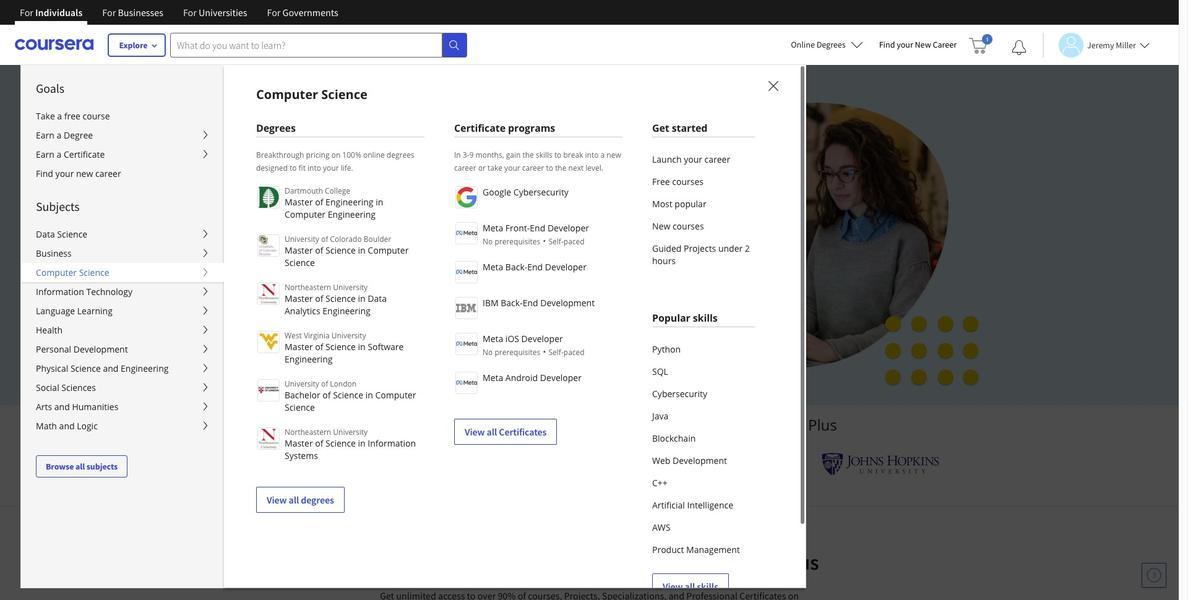 Task type: locate. For each thing, give the bounding box(es) containing it.
0 horizontal spatial with
[[287, 335, 307, 347]]

with up view all skills
[[652, 550, 692, 576]]

university down the trial
[[332, 331, 366, 341]]

computer down dartmouth
[[285, 209, 326, 220]]

degrees right online
[[387, 150, 415, 160]]

science inside west virginia university master of science in software engineering
[[326, 341, 356, 353]]

physical science and engineering
[[36, 363, 169, 375]]

in down learn
[[358, 438, 366, 450]]

ready
[[341, 195, 377, 214]]

2 northeastern university  logo image from the top
[[258, 428, 280, 450]]

university up the trial
[[333, 282, 368, 293]]

launch your career link
[[653, 149, 756, 171]]

2 for from the left
[[102, 6, 116, 19]]

0 horizontal spatial degrees
[[301, 494, 334, 507]]

science up the trial
[[326, 293, 356, 305]]

0 horizontal spatial into
[[308, 163, 321, 173]]

explore menu element
[[21, 65, 224, 478]]

1 vertical spatial day
[[322, 335, 337, 347]]

money-
[[339, 335, 372, 347]]

1 vertical spatial •
[[543, 346, 547, 358]]

bachelor
[[285, 390, 321, 401]]

1 vertical spatial northeastern university  logo image
[[258, 428, 280, 450]]

view all skills
[[663, 581, 719, 593]]

developer inside meta ios developer no prerequisites • self-paced
[[522, 333, 563, 345]]

1 horizontal spatial development
[[541, 297, 595, 309]]

1 master from the top
[[285, 196, 313, 208]]

free inside free courses link
[[653, 176, 670, 188]]

master for master of science in information systems
[[285, 438, 313, 450]]

1 vertical spatial end
[[528, 261, 543, 273]]

online
[[363, 150, 385, 160]]

a inside take a free course link
[[57, 110, 62, 122]]

meta for meta android developer
[[483, 372, 504, 384]]

2 master from the top
[[285, 245, 313, 256]]

degrees inside breakthrough pricing on 100% online degrees designed to fit into your life.
[[387, 150, 415, 160]]

1 horizontal spatial degrees
[[387, 150, 415, 160]]

2 courses from the top
[[673, 220, 704, 232]]

take a free course link
[[21, 107, 224, 126]]

5 partnername logo image from the top
[[456, 333, 478, 355]]

prerequisites down front-
[[495, 237, 541, 247]]

to down life. at the left
[[341, 174, 354, 192]]

of inside west virginia university master of science in software engineering
[[315, 341, 324, 353]]

/year
[[262, 335, 285, 347]]

1 vertical spatial no
[[483, 347, 493, 358]]

for individuals
[[20, 6, 83, 19]]

end inside meta front-end developer no prerequisites • self-paced
[[530, 222, 546, 234]]

end
[[530, 222, 546, 234], [528, 261, 543, 273], [523, 297, 539, 309]]

northeastern
[[285, 282, 331, 293], [285, 427, 331, 438]]

on
[[332, 150, 341, 160], [578, 174, 594, 192]]

physical science and engineering button
[[21, 359, 224, 378]]

0 vertical spatial plus
[[809, 415, 838, 435]]

paced down included
[[564, 237, 585, 247]]

social sciences
[[36, 382, 96, 394]]

language
[[36, 305, 75, 317]]

1 partnername logo image from the top
[[456, 186, 478, 209]]

for left universities
[[183, 6, 197, 19]]

browse
[[46, 461, 74, 473]]

list
[[653, 149, 756, 272]]

3 meta from the top
[[483, 333, 504, 345]]

meta left ios
[[483, 333, 504, 345]]

0 vertical spatial skills
[[536, 150, 553, 160]]

blockchain link
[[653, 428, 756, 450]]

all left certificates
[[487, 426, 497, 438]]

0 vertical spatial northeastern university  logo image
[[258, 283, 280, 305]]

career down the "earn a certificate" popup button
[[95, 168, 121, 180]]

development down blockchain link
[[673, 455, 728, 467]]

partnername logo image for google cybersecurity
[[456, 186, 478, 209]]

management
[[687, 544, 740, 556]]

0 horizontal spatial information
[[36, 286, 84, 298]]

developer
[[548, 222, 590, 234], [545, 261, 587, 273], [522, 333, 563, 345], [541, 372, 582, 384]]

the left next
[[556, 163, 567, 173]]

take
[[488, 163, 503, 173]]

to left fit
[[290, 163, 297, 173]]

1 vertical spatial cybersecurity
[[653, 388, 708, 400]]

master up subscription
[[285, 196, 313, 208]]

2 horizontal spatial development
[[673, 455, 728, 467]]

into right fit
[[308, 163, 321, 173]]

all down university of illinois at urbana-champaign image on the left bottom of the page
[[289, 494, 299, 507]]

development down meta back-end developer link
[[541, 297, 595, 309]]

partnername logo image inside meta back-end developer link
[[456, 261, 478, 284]]

in down 7,000+
[[376, 196, 384, 208]]

1 horizontal spatial find
[[880, 39, 896, 50]]

1 vertical spatial find
[[36, 168, 53, 180]]

meta inside meta ios developer no prerequisites • self-paced
[[483, 333, 504, 345]]

university inside the university of london bachelor of science in computer science
[[285, 379, 319, 390]]

banner navigation
[[10, 0, 348, 34]]

in right london
[[366, 390, 373, 401]]

0 vertical spatial end
[[530, 222, 546, 234]]

1 northeastern university  logo image from the top
[[258, 283, 280, 305]]

0 vertical spatial day
[[282, 306, 298, 318]]

university
[[285, 234, 319, 245], [333, 282, 368, 293], [332, 331, 366, 341], [285, 379, 319, 390], [333, 427, 368, 438]]

1 horizontal spatial on
[[578, 174, 594, 192]]

prerequisites down ios
[[495, 347, 541, 358]]

4 for from the left
[[267, 6, 281, 19]]

python link
[[653, 339, 756, 361]]

free
[[653, 176, 670, 188], [300, 306, 319, 318]]

engineering inside popup button
[[121, 363, 169, 375]]

science down personal development
[[71, 363, 101, 375]]

computer inside popup button
[[36, 267, 77, 279]]

start 7-day free trial button
[[231, 297, 360, 327]]

find inside find your new career link
[[36, 168, 53, 180]]

0 vertical spatial courses
[[673, 176, 704, 188]]

development inside popup button
[[73, 344, 128, 355]]

and up subscription
[[289, 195, 313, 214]]

• up meta android developer
[[543, 346, 547, 358]]

master down subscription
[[285, 245, 313, 256]]

under
[[719, 243, 743, 255]]

2 vertical spatial view
[[663, 581, 683, 593]]

0 vertical spatial cybersecurity
[[514, 186, 569, 198]]

0 horizontal spatial find
[[36, 168, 53, 180]]

1 vertical spatial plus
[[781, 550, 820, 576]]

0 vertical spatial earn
[[36, 129, 54, 141]]

all for certificates
[[487, 426, 497, 438]]

1 horizontal spatial into
[[586, 150, 599, 160]]

physical
[[36, 363, 68, 375]]

1 horizontal spatial new
[[607, 150, 622, 160]]

3 master from the top
[[285, 293, 313, 305]]

leading
[[461, 415, 511, 435]]

0 vertical spatial new
[[607, 150, 622, 160]]

information inside northeastern university master of science in information systems
[[368, 438, 416, 450]]

0 vertical spatial degrees
[[817, 39, 846, 50]]

developer right ios
[[522, 333, 563, 345]]

logic
[[77, 420, 98, 432]]

on down level.
[[578, 174, 594, 192]]

earn a degree button
[[21, 126, 224, 145]]

meta up ibm
[[483, 261, 504, 273]]

1 vertical spatial the
[[556, 163, 567, 173]]

northeastern university  logo image up university of illinois at urbana-champaign image on the left bottom of the page
[[258, 428, 280, 450]]

developer inside meta front-end developer no prerequisites • self-paced
[[548, 222, 590, 234]]

find down earn a certificate
[[36, 168, 53, 180]]

0 horizontal spatial development
[[73, 344, 128, 355]]

to left break at the top left of the page
[[555, 150, 562, 160]]

1 vertical spatial with
[[708, 415, 738, 435]]

data science
[[36, 229, 87, 240]]

a left free
[[57, 110, 62, 122]]

a for degree
[[57, 129, 62, 141]]

a up level.
[[601, 150, 605, 160]]

0 vertical spatial no
[[483, 237, 493, 247]]

0 vertical spatial view
[[465, 426, 485, 438]]

for left businesses
[[102, 6, 116, 19]]

1 earn from the top
[[36, 129, 54, 141]]

university inside west virginia university master of science in software engineering
[[332, 331, 366, 341]]

skills down product management link in the right of the page
[[697, 581, 719, 593]]

cybersecurity inside view all skills list
[[653, 388, 708, 400]]

1 courses from the top
[[673, 176, 704, 188]]

1 horizontal spatial view
[[465, 426, 485, 438]]

0 horizontal spatial new
[[76, 168, 93, 180]]

new inside computer science menu item
[[653, 220, 671, 232]]

university right university of london logo
[[285, 379, 319, 390]]

computer science inside menu item
[[256, 86, 368, 103]]

and left the logic
[[59, 420, 75, 432]]

no down ibm
[[483, 347, 493, 358]]

the
[[523, 150, 534, 160], [556, 163, 567, 173]]

a left degree
[[57, 129, 62, 141]]

1 vertical spatial prerequisites
[[495, 347, 541, 358]]

0 horizontal spatial data
[[36, 229, 55, 240]]

meta down programs—all on the top
[[483, 222, 504, 234]]

free
[[64, 110, 80, 122]]

meta ios developer no prerequisites • self-paced
[[483, 333, 585, 358]]

data up business
[[36, 229, 55, 240]]

find inside find your new career link
[[880, 39, 896, 50]]

software
[[368, 341, 404, 353]]

2 meta from the top
[[483, 261, 504, 273]]

new right break at the top left of the page
[[607, 150, 622, 160]]

5 master from the top
[[285, 438, 313, 450]]

certificate inside the "earn a certificate" popup button
[[64, 149, 105, 160]]

courses down popular
[[673, 220, 704, 232]]

no inside meta front-end developer no prerequisites • self-paced
[[483, 237, 493, 247]]

close image
[[765, 77, 782, 94], [765, 77, 782, 94]]

free up the most
[[653, 176, 670, 188]]

view for certificate programs
[[465, 426, 485, 438]]

earn down the take
[[36, 129, 54, 141]]

2 paced from the top
[[564, 347, 585, 358]]

skills up python link
[[693, 311, 718, 325]]

certificate up 9
[[455, 121, 506, 135]]

on left 100%
[[332, 150, 341, 160]]

find for find your new career
[[36, 168, 53, 180]]

university of london logo image
[[258, 380, 280, 402]]

gain
[[506, 150, 521, 160]]

computer inside university of colorado boulder master of science in computer science
[[368, 245, 409, 256]]

0 vertical spatial back-
[[506, 261, 528, 273]]

earn down earn a degree
[[36, 149, 54, 160]]

1 vertical spatial degrees
[[256, 121, 296, 135]]

2 • from the top
[[543, 346, 547, 358]]

engineering up social sciences popup button
[[121, 363, 169, 375]]

1 vertical spatial paced
[[564, 347, 585, 358]]

0 vertical spatial prerequisites
[[495, 237, 541, 247]]

end for meta back-end developer
[[528, 261, 543, 273]]

northeastern for systems
[[285, 427, 331, 438]]

master inside "dartmouth college master of engineering in computer engineering"
[[285, 196, 313, 208]]

1 for from the left
[[20, 6, 33, 19]]

1 horizontal spatial the
[[556, 163, 567, 173]]

1 paced from the top
[[564, 237, 585, 247]]

1 horizontal spatial with
[[652, 550, 692, 576]]

view all certificates list
[[455, 185, 623, 445]]

find left career
[[880, 39, 896, 50]]

a inside the "earn a certificate" popup button
[[57, 149, 62, 160]]

3 for from the left
[[183, 6, 197, 19]]

1 no from the top
[[483, 237, 493, 247]]

0 vertical spatial paced
[[564, 237, 585, 247]]

free courses link
[[653, 171, 756, 193]]

1 vertical spatial back-
[[501, 297, 523, 309]]

1 horizontal spatial computer science
[[256, 86, 368, 103]]

courses for new courses
[[673, 220, 704, 232]]

back- down meta front-end developer no prerequisites • self-paced
[[506, 261, 528, 273]]

into inside breakthrough pricing on 100% online degrees designed to fit into your life.
[[308, 163, 321, 173]]

learn
[[342, 415, 382, 435]]

0 horizontal spatial on
[[332, 150, 341, 160]]

online
[[792, 39, 816, 50]]

0 horizontal spatial computer science
[[36, 267, 109, 279]]

all for degrees
[[289, 494, 299, 507]]

skills left break at the top left of the page
[[536, 150, 553, 160]]

3 partnername logo image from the top
[[456, 261, 478, 284]]

coursera plus image
[[231, 116, 419, 135]]

science up information technology at top left
[[79, 267, 109, 279]]

computer science group
[[20, 64, 1189, 601]]

in inside northeastern university master of science in information systems
[[358, 438, 366, 450]]

health
[[36, 324, 63, 336]]

partnername logo image inside meta android developer link
[[456, 372, 478, 394]]

prerequisites inside meta ios developer no prerequisites • self-paced
[[495, 347, 541, 358]]

university right university of colorado boulder logo
[[285, 234, 319, 245]]

0 vertical spatial development
[[541, 297, 595, 309]]

• up meta back-end developer
[[543, 235, 547, 247]]

2 prerequisites from the top
[[495, 347, 541, 358]]

0 horizontal spatial the
[[523, 150, 534, 160]]

1 horizontal spatial certificate
[[455, 121, 506, 135]]

What do you want to learn? text field
[[170, 33, 443, 57]]

degrees inside list
[[301, 494, 334, 507]]

information technology button
[[21, 282, 224, 302]]

1 • from the top
[[543, 235, 547, 247]]

dartmouth college logo image
[[258, 186, 280, 209]]

information down from
[[368, 438, 416, 450]]

0 vertical spatial free
[[653, 176, 670, 188]]

1 northeastern from the top
[[285, 282, 331, 293]]

subscription
[[263, 217, 342, 236]]

launch
[[653, 154, 682, 165]]

science inside the data science popup button
[[57, 229, 87, 240]]

included
[[540, 195, 594, 214]]

1 prerequisites from the top
[[495, 237, 541, 247]]

6 partnername logo image from the top
[[456, 372, 478, 394]]

1 horizontal spatial cybersecurity
[[653, 388, 708, 400]]

2 earn from the top
[[36, 149, 54, 160]]

northeastern up systems
[[285, 427, 331, 438]]

designed
[[256, 163, 288, 173]]

cybersecurity down in 3-9 months, gain the skills to break into a new career or take your career to the next level.
[[514, 186, 569, 198]]

in inside university of colorado boulder master of science in computer science
[[358, 245, 366, 256]]

view down university of illinois at urbana-champaign image on the left bottom of the page
[[267, 494, 287, 507]]

end down google cybersecurity link
[[530, 222, 546, 234]]

1 vertical spatial certificate
[[64, 149, 105, 160]]

0 vertical spatial self-
[[549, 237, 564, 247]]

2 vertical spatial end
[[523, 297, 539, 309]]

university down the university of london bachelor of science in computer science
[[333, 427, 368, 438]]

health button
[[21, 321, 224, 340]]

2 vertical spatial skills
[[697, 581, 719, 593]]

2 vertical spatial with
[[652, 550, 692, 576]]

self- up meta back-end developer
[[549, 237, 564, 247]]

/month, cancel anytime
[[246, 278, 349, 289]]

arts
[[36, 401, 52, 413]]

2 no from the top
[[483, 347, 493, 358]]

science up anytime
[[326, 245, 356, 256]]

arts and humanities
[[36, 401, 118, 413]]

blockchain
[[653, 433, 696, 445]]

science up '/month, cancel anytime'
[[285, 257, 315, 269]]

4 partnername logo image from the top
[[456, 297, 478, 320]]

self- inside meta front-end developer no prerequisites • self-paced
[[549, 237, 564, 247]]

meta android developer
[[483, 372, 582, 384]]

master right /year
[[285, 341, 313, 353]]

c++ link
[[653, 473, 756, 495]]

1 vertical spatial into
[[308, 163, 321, 173]]

1 vertical spatial on
[[578, 174, 594, 192]]

1 horizontal spatial degrees
[[817, 39, 846, 50]]

for left individuals
[[20, 6, 33, 19]]

new
[[916, 39, 932, 50], [653, 220, 671, 232]]

university of colorado boulder logo image
[[258, 235, 280, 257]]

all right browse
[[76, 461, 85, 473]]

for for governments
[[267, 6, 281, 19]]

master inside university of colorado boulder master of science in computer science
[[285, 245, 313, 256]]

0 horizontal spatial new
[[653, 220, 671, 232]]

0 vertical spatial degrees
[[387, 150, 415, 160]]

paced inside meta ios developer no prerequisites • self-paced
[[564, 347, 585, 358]]

paced
[[564, 237, 585, 247], [564, 347, 585, 358]]

development for personal development
[[73, 344, 128, 355]]

degrees
[[387, 150, 415, 160], [301, 494, 334, 507]]

back- right ibm
[[501, 297, 523, 309]]

northeastern university  logo image for master of science in data analytics engineering
[[258, 283, 280, 305]]

computer science button
[[21, 263, 224, 282]]

career inside find your new career link
[[95, 168, 121, 180]]

engineering up colorado
[[328, 209, 376, 220]]

started
[[672, 121, 708, 135]]

west virginia university logo image
[[258, 331, 280, 354]]

0 vertical spatial •
[[543, 235, 547, 247]]

new down earn a certificate
[[76, 168, 93, 180]]

invest in your professional goals with coursera plus
[[360, 550, 820, 576]]

1 horizontal spatial data
[[368, 293, 387, 305]]

programs—all
[[446, 195, 536, 214]]

engineering inside west virginia university master of science in software engineering
[[285, 354, 333, 365]]

master inside northeastern university master of science in information systems
[[285, 438, 313, 450]]

university of illinois at urbana-champaign image
[[239, 455, 336, 475]]

java link
[[653, 406, 756, 428]]

west
[[285, 331, 302, 341]]

1 vertical spatial data
[[368, 293, 387, 305]]

and
[[289, 195, 313, 214], [103, 363, 119, 375], [54, 401, 70, 413], [598, 415, 625, 435], [59, 420, 75, 432]]

0 vertical spatial computer science
[[256, 86, 368, 103]]

None search field
[[170, 33, 468, 57]]

science down learn
[[326, 438, 356, 450]]

the right gain
[[523, 150, 534, 160]]

0 vertical spatial information
[[36, 286, 84, 298]]

professional
[[485, 550, 596, 576]]

0 horizontal spatial certificate
[[64, 149, 105, 160]]

1 vertical spatial free
[[300, 306, 319, 318]]

science inside northeastern university master of science in information systems
[[326, 438, 356, 450]]

new left career
[[916, 39, 932, 50]]

1 self- from the top
[[549, 237, 564, 247]]

partnername logo image for ibm back-end development
[[456, 297, 478, 320]]

1 horizontal spatial information
[[368, 438, 416, 450]]

1 vertical spatial courses
[[673, 220, 704, 232]]

1 vertical spatial new
[[653, 220, 671, 232]]

development inside view all skills list
[[673, 455, 728, 467]]

cybersecurity up java
[[653, 388, 708, 400]]

northeastern inside northeastern university master of science in information systems
[[285, 427, 331, 438]]

0 vertical spatial certificate
[[455, 121, 506, 135]]

google cybersecurity link
[[455, 185, 623, 209]]

prerequisites inside meta front-end developer no prerequisites • self-paced
[[495, 237, 541, 247]]

in down ready
[[358, 245, 366, 256]]

1 vertical spatial earn
[[36, 149, 54, 160]]

paced up meta android developer link at bottom
[[564, 347, 585, 358]]

end for meta front-end developer no prerequisites • self-paced
[[530, 222, 546, 234]]

1 meta from the top
[[483, 222, 504, 234]]

partnername logo image
[[456, 186, 478, 209], [456, 222, 478, 245], [456, 261, 478, 284], [456, 297, 478, 320], [456, 333, 478, 355], [456, 372, 478, 394]]

find
[[880, 39, 896, 50], [36, 168, 53, 180]]

0 horizontal spatial degrees
[[256, 121, 296, 135]]

0 vertical spatial new
[[916, 39, 932, 50]]

no down programs—all on the top
[[483, 237, 493, 247]]

0 vertical spatial the
[[523, 150, 534, 160]]

4 meta from the top
[[483, 372, 504, 384]]

1 vertical spatial information
[[368, 438, 416, 450]]

meta left "android"
[[483, 372, 504, 384]]

data inside northeastern university master of science in data analytics engineering
[[368, 293, 387, 305]]

end down meta back-end developer link
[[523, 297, 539, 309]]

view for degrees
[[267, 494, 287, 507]]

subjects
[[36, 199, 80, 214]]

a inside earn a degree popup button
[[57, 129, 62, 141]]

view all degrees link
[[256, 487, 345, 513]]

learn from 275+ leading universities and companies with coursera plus
[[342, 415, 838, 435]]

career up free courses link
[[705, 154, 731, 165]]

browse all subjects
[[46, 461, 118, 473]]

master up systems
[[285, 438, 313, 450]]

computer science menu item
[[224, 64, 1189, 601]]

in right included
[[598, 195, 610, 214]]

unlimited
[[231, 174, 293, 192]]

close image
[[765, 77, 782, 94], [765, 77, 782, 94], [766, 78, 782, 94]]

4 master from the top
[[285, 341, 313, 353]]

sciences
[[61, 382, 96, 394]]

0 vertical spatial data
[[36, 229, 55, 240]]

back- for meta
[[506, 261, 528, 273]]

$399 /year with 14-day money-back guarantee
[[242, 335, 439, 347]]

university inside northeastern university master of science in data analytics engineering
[[333, 282, 368, 293]]

0 horizontal spatial cybersecurity
[[514, 186, 569, 198]]

northeastern inside northeastern university master of science in data analytics engineering
[[285, 282, 331, 293]]

self- inside meta ios developer no prerequisites • self-paced
[[549, 347, 564, 358]]

1 vertical spatial northeastern
[[285, 427, 331, 438]]

meta inside meta front-end developer no prerequisites • self-paced
[[483, 222, 504, 234]]

1 vertical spatial new
[[76, 168, 93, 180]]

0 horizontal spatial free
[[300, 306, 319, 318]]

to
[[555, 150, 562, 160], [290, 163, 297, 173], [547, 163, 554, 173], [341, 174, 354, 192]]

northeastern university  logo image up 'start'
[[258, 283, 280, 305]]

social sciences button
[[21, 378, 224, 398]]

1 vertical spatial skills
[[693, 311, 718, 325]]

master inside northeastern university master of science in data analytics engineering
[[285, 293, 313, 305]]

computer up from
[[376, 390, 416, 401]]

partnername logo image inside google cybersecurity link
[[456, 186, 478, 209]]

popular
[[675, 198, 707, 210]]

0 horizontal spatial day
[[282, 306, 298, 318]]

1 vertical spatial degrees
[[301, 494, 334, 507]]

into inside in 3-9 months, gain the skills to break into a new career or take your career to the next level.
[[586, 150, 599, 160]]

view
[[465, 426, 485, 438], [267, 494, 287, 507], [663, 581, 683, 593]]

northeastern up analytics
[[285, 282, 331, 293]]

free left the trial
[[300, 306, 319, 318]]

0 vertical spatial on
[[332, 150, 341, 160]]

partnername logo image inside ibm back-end development link
[[456, 297, 478, 320]]

in inside the university of london bachelor of science in computer science
[[366, 390, 373, 401]]

popular
[[653, 311, 691, 325]]

self- up meta android developer link at bottom
[[549, 347, 564, 358]]

in
[[455, 150, 461, 160]]

information up language
[[36, 286, 84, 298]]

0 vertical spatial find
[[880, 39, 896, 50]]

johns hopkins university image
[[823, 453, 940, 476]]

science inside computer science popup button
[[79, 267, 109, 279]]

no inside meta ios developer no prerequisites • self-paced
[[483, 347, 493, 358]]

development
[[541, 297, 595, 309], [73, 344, 128, 355], [673, 455, 728, 467]]

day inside button
[[282, 306, 298, 318]]

2 northeastern from the top
[[285, 427, 331, 438]]

certificate up find your new career
[[64, 149, 105, 160]]

earn a certificate
[[36, 149, 105, 160]]

2 partnername logo image from the top
[[456, 222, 478, 245]]

2 self- from the top
[[549, 347, 564, 358]]

science right 14-
[[326, 341, 356, 353]]

degrees right online
[[817, 39, 846, 50]]

2 vertical spatial development
[[673, 455, 728, 467]]

find for find your new career
[[880, 39, 896, 50]]

northeastern university  logo image
[[258, 283, 280, 305], [258, 428, 280, 450]]

all inside button
[[76, 461, 85, 473]]

development inside view all certificates list
[[541, 297, 595, 309]]

new inside "explore menu" element
[[76, 168, 93, 180]]

meta
[[483, 222, 504, 234], [483, 261, 504, 273], [483, 333, 504, 345], [483, 372, 504, 384]]

0 vertical spatial northeastern
[[285, 282, 331, 293]]

master for master of engineering in computer engineering
[[285, 196, 313, 208]]

view down product
[[663, 581, 683, 593]]



Task type: vqa. For each thing, say whether or not it's contained in the screenshot.


Task type: describe. For each thing, give the bounding box(es) containing it.
$399
[[242, 335, 262, 347]]

google cybersecurity
[[483, 186, 569, 198]]

master for master of science in data analytics engineering
[[285, 293, 313, 305]]

launch your career
[[653, 154, 731, 165]]

view all skills link
[[653, 574, 729, 600]]

fit
[[299, 163, 306, 173]]

personal development
[[36, 344, 128, 355]]

view all degrees list
[[256, 185, 425, 513]]

science inside northeastern university master of science in data analytics engineering
[[326, 293, 356, 305]]

business
[[36, 248, 72, 259]]

your inside "explore menu" element
[[55, 168, 74, 180]]

projects
[[684, 243, 717, 255]]

free inside start 7-day free trial button
[[300, 306, 319, 318]]

and down the personal development popup button
[[103, 363, 119, 375]]

university inside northeastern university master of science in information systems
[[333, 427, 368, 438]]

certificate inside computer science menu item
[[455, 121, 506, 135]]

in inside unlimited access to 7,000+ world-class courses, hands-on projects, and job-ready certificate programs—all included in your subscription
[[598, 195, 610, 214]]

• inside meta front-end developer no prerequisites • self-paced
[[543, 235, 547, 247]]

1 horizontal spatial new
[[916, 39, 932, 50]]

all for skills
[[685, 581, 696, 593]]

for for universities
[[183, 6, 197, 19]]

certificates
[[499, 426, 547, 438]]

take
[[36, 110, 55, 122]]

math and logic button
[[21, 417, 224, 436]]

analytics
[[285, 305, 321, 317]]

governments
[[283, 6, 339, 19]]

free courses
[[653, 176, 704, 188]]

paced inside meta front-end developer no prerequisites • self-paced
[[564, 237, 585, 247]]

social
[[36, 382, 59, 394]]

to up hands- in the top of the page
[[547, 163, 554, 173]]

coursera image
[[15, 35, 94, 55]]

1 vertical spatial coursera
[[696, 550, 777, 576]]

personal
[[36, 344, 71, 355]]

• inside meta ios developer no prerequisites • self-paced
[[543, 346, 547, 358]]

2
[[746, 243, 750, 255]]

your inside in 3-9 months, gain the skills to break into a new career or take your career to the next level.
[[505, 163, 521, 173]]

to inside breakthrough pricing on 100% online degrees designed to fit into your life.
[[290, 163, 297, 173]]

science up "coursera plus" image
[[322, 86, 368, 103]]

meta for meta front-end developer no prerequisites • self-paced
[[483, 222, 504, 234]]

2 horizontal spatial view
[[663, 581, 683, 593]]

on inside breakthrough pricing on 100% online degrees designed to fit into your life.
[[332, 150, 341, 160]]

guided projects under 2 hours
[[653, 243, 750, 267]]

front-
[[506, 222, 530, 234]]

business button
[[21, 244, 224, 263]]

developer right "android"
[[541, 372, 582, 384]]

boulder
[[364, 234, 391, 245]]

university inside university of colorado boulder master of science in computer science
[[285, 234, 319, 245]]

career down 3-
[[455, 163, 477, 173]]

courses for free courses
[[673, 176, 704, 188]]

for for businesses
[[102, 6, 116, 19]]

your inside list
[[684, 154, 703, 165]]

pricing
[[306, 150, 330, 160]]

jeremy miller
[[1088, 39, 1137, 50]]

explore button
[[108, 34, 165, 56]]

for for individuals
[[20, 6, 33, 19]]

take a free course
[[36, 110, 110, 122]]

or
[[479, 163, 486, 173]]

back- for ibm
[[501, 297, 523, 309]]

get
[[653, 121, 670, 135]]

1 horizontal spatial day
[[322, 335, 337, 347]]

find your new career link
[[21, 164, 224, 183]]

a for free
[[57, 110, 62, 122]]

breakthrough
[[256, 150, 304, 160]]

skills inside list
[[697, 581, 719, 593]]

in right the 'invest'
[[419, 550, 436, 576]]

browse all subjects button
[[36, 456, 128, 478]]

into for certificate programs
[[586, 150, 599, 160]]

computer science inside popup button
[[36, 267, 109, 279]]

meta for meta back-end developer
[[483, 261, 504, 273]]

cybersecurity inside view all certificates list
[[514, 186, 569, 198]]

for businesses
[[102, 6, 163, 19]]

earn for earn a degree
[[36, 129, 54, 141]]

to inside unlimited access to 7,000+ world-class courses, hands-on projects, and job-ready certificate programs—all included in your subscription
[[341, 174, 354, 192]]

master inside west virginia university master of science in software engineering
[[285, 341, 313, 353]]

developer down meta front-end developer no prerequisites • self-paced
[[545, 261, 587, 273]]

sas image
[[652, 455, 700, 475]]

science inside physical science and engineering popup button
[[71, 363, 101, 375]]

artificial
[[653, 500, 685, 512]]

ibm
[[483, 297, 499, 309]]

for governments
[[267, 6, 339, 19]]

a for certificate
[[57, 149, 62, 160]]

meta back-end developer
[[483, 261, 587, 273]]

information technology
[[36, 286, 133, 298]]

web development
[[653, 455, 728, 467]]

meta for meta ios developer no prerequisites • self-paced
[[483, 333, 504, 345]]

find your new career
[[36, 168, 121, 180]]

of inside "dartmouth college master of engineering in computer engineering"
[[315, 196, 324, 208]]

meta back-end developer link
[[455, 260, 623, 284]]

earn a degree
[[36, 129, 93, 141]]

help center image
[[1148, 568, 1162, 583]]

learning
[[77, 305, 113, 317]]

jeremy miller button
[[1043, 33, 1151, 57]]

skills inside in 3-9 months, gain the skills to break into a new career or take your career to the next level.
[[536, 150, 553, 160]]

show notifications image
[[1013, 40, 1027, 55]]

partnername logo image for meta back-end developer
[[456, 261, 478, 284]]

universities
[[515, 415, 594, 435]]

and inside unlimited access to 7,000+ world-class courses, hands-on projects, and job-ready certificate programs—all included in your subscription
[[289, 195, 313, 214]]

end for ibm back-end development
[[523, 297, 539, 309]]

london
[[330, 379, 357, 390]]

career up google cybersecurity
[[523, 163, 545, 173]]

web development link
[[653, 450, 756, 473]]

0 vertical spatial coursera
[[742, 415, 805, 435]]

ibm back-end development link
[[455, 296, 623, 320]]

product management
[[653, 544, 740, 556]]

engineering inside northeastern university master of science in data analytics engineering
[[323, 305, 371, 317]]

computer inside the university of london bachelor of science in computer science
[[376, 390, 416, 401]]

hands-
[[534, 174, 578, 192]]

computer up "coursera plus" image
[[256, 86, 318, 103]]

view all certificates
[[465, 426, 547, 438]]

goals
[[601, 550, 648, 576]]

science down bachelor
[[285, 402, 315, 414]]

for universities
[[183, 6, 247, 19]]

systems
[[285, 450, 318, 462]]

view all skills list
[[653, 339, 756, 600]]

guided projects under 2 hours link
[[653, 238, 756, 272]]

find your new career
[[880, 39, 957, 50]]

meta front-end developer no prerequisites • self-paced
[[483, 222, 590, 247]]

in 3-9 months, gain the skills to break into a new career or take your career to the next level.
[[455, 150, 622, 173]]

2 horizontal spatial with
[[708, 415, 738, 435]]

into for degrees
[[308, 163, 321, 173]]

career inside the launch your career link
[[705, 154, 731, 165]]

new courses
[[653, 220, 704, 232]]

in inside "dartmouth college master of engineering in computer engineering"
[[376, 196, 384, 208]]

in inside west virginia university master of science in software engineering
[[358, 341, 366, 353]]

a inside in 3-9 months, gain the skills to break into a new career or take your career to the next level.
[[601, 150, 605, 160]]

your inside breakthrough pricing on 100% online degrees designed to fit into your life.
[[323, 163, 339, 173]]

science up learn
[[333, 390, 364, 401]]

new inside in 3-9 months, gain the skills to break into a new career or take your career to the next level.
[[607, 150, 622, 160]]

businesses
[[118, 6, 163, 19]]

courses,
[[478, 174, 531, 192]]

cybersecurity link
[[653, 383, 756, 406]]

data inside popup button
[[36, 229, 55, 240]]

shopping cart: 1 item image
[[970, 34, 993, 54]]

certificate
[[380, 195, 443, 214]]

7,000+
[[358, 174, 400, 192]]

computer inside "dartmouth college master of engineering in computer engineering"
[[285, 209, 326, 220]]

your inside unlimited access to 7,000+ world-class courses, hands-on projects, and job-ready certificate programs—all included in your subscription
[[231, 217, 260, 236]]

colorado
[[330, 234, 362, 245]]

northeastern for analytics
[[285, 282, 331, 293]]

college
[[325, 186, 350, 196]]

partnername logo image for meta android developer
[[456, 372, 478, 394]]

ios
[[506, 333, 520, 345]]

information inside dropdown button
[[36, 286, 84, 298]]

job-
[[316, 195, 341, 214]]

jeremy
[[1088, 39, 1115, 50]]

of inside northeastern university master of science in information systems
[[315, 438, 324, 450]]

degrees inside popup button
[[817, 39, 846, 50]]

of inside northeastern university master of science in data analytics engineering
[[315, 293, 324, 305]]

most
[[653, 198, 673, 210]]

and left java
[[598, 415, 625, 435]]

projects,
[[231, 195, 285, 214]]

explore
[[119, 40, 148, 51]]

data science button
[[21, 225, 224, 244]]

list containing launch your career
[[653, 149, 756, 272]]

math
[[36, 420, 57, 432]]

earn a certificate button
[[21, 145, 224, 164]]

invest
[[360, 550, 415, 576]]

degrees inside computer science menu item
[[256, 121, 296, 135]]

in inside northeastern university master of science in data analytics engineering
[[358, 293, 366, 305]]

guided
[[653, 243, 682, 255]]

online degrees
[[792, 39, 846, 50]]

sql link
[[653, 361, 756, 383]]

cancel
[[283, 278, 311, 289]]

and inside dropdown button
[[54, 401, 70, 413]]

development for web development
[[673, 455, 728, 467]]

google
[[483, 186, 512, 198]]

northeastern university  logo image for master of science in information systems
[[258, 428, 280, 450]]

engineering down life. at the left
[[326, 196, 374, 208]]

on inside unlimited access to 7,000+ world-class courses, hands-on projects, and job-ready certificate programs—all included in your subscription
[[578, 174, 594, 192]]

all for subjects
[[76, 461, 85, 473]]

earn for earn a certificate
[[36, 149, 54, 160]]



